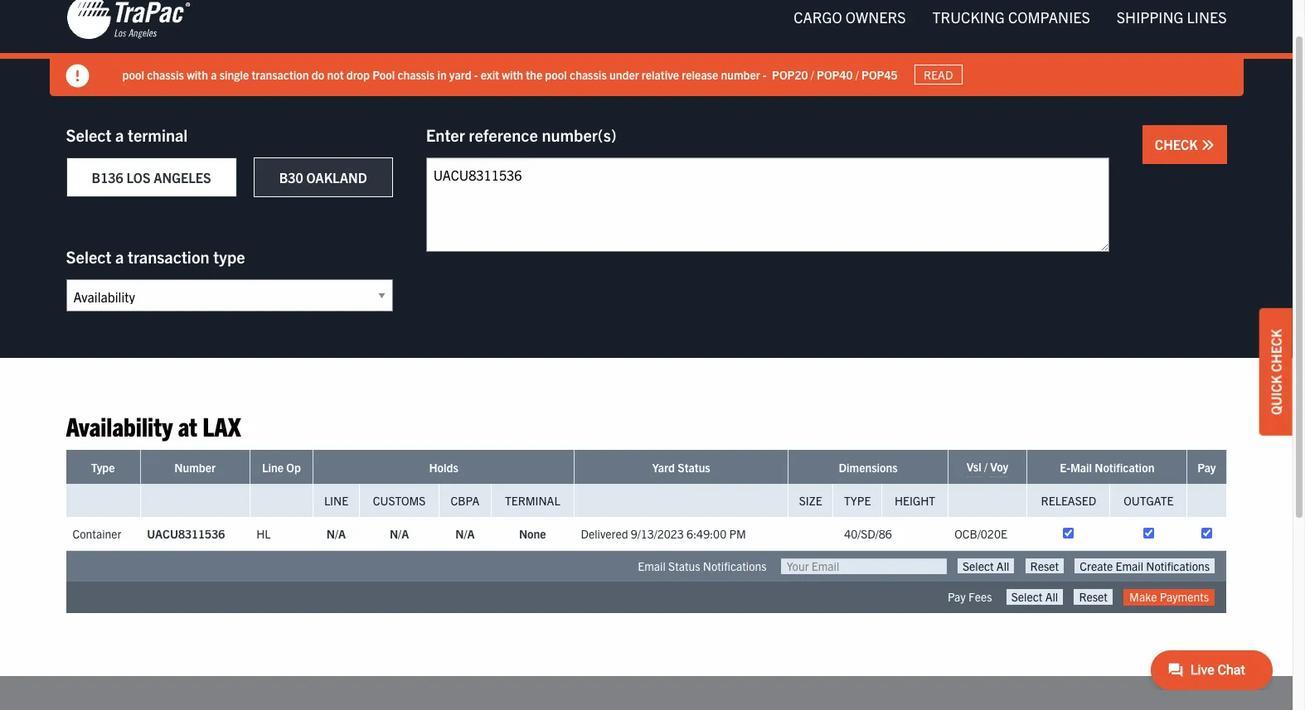Task type: locate. For each thing, give the bounding box(es) containing it.
check
[[1155, 136, 1202, 153], [1268, 329, 1285, 372]]

not
[[327, 67, 344, 82]]

los angeles image
[[66, 0, 190, 41]]

pool right the
[[545, 67, 567, 82]]

status right yard
[[678, 461, 711, 476]]

email
[[638, 559, 666, 574]]

number
[[721, 67, 760, 82]]

0 vertical spatial solid image
[[66, 65, 89, 88]]

None checkbox
[[1064, 529, 1075, 540], [1144, 529, 1155, 540], [1202, 529, 1213, 540], [1064, 529, 1075, 540], [1144, 529, 1155, 540], [1202, 529, 1213, 540]]

1 vertical spatial select
[[66, 246, 111, 267]]

2 horizontal spatial /
[[985, 460, 988, 475]]

1 horizontal spatial pool
[[545, 67, 567, 82]]

shipping lines link
[[1104, 1, 1241, 34]]

pay left fees at the bottom
[[948, 590, 966, 605]]

select up b136 in the top left of the page
[[66, 124, 111, 145]]

line left the customs
[[324, 494, 349, 509]]

2 - from the left
[[763, 67, 767, 82]]

0 horizontal spatial with
[[187, 67, 208, 82]]

type up 40/sd/86 on the bottom right of the page
[[844, 494, 871, 509]]

select a terminal
[[66, 124, 188, 145]]

fees
[[969, 590, 993, 605]]

2 horizontal spatial n/a
[[456, 527, 475, 542]]

0 vertical spatial line
[[262, 461, 284, 476]]

number
[[174, 461, 216, 476]]

container
[[73, 527, 121, 542]]

2 with from the left
[[502, 67, 523, 82]]

0 vertical spatial select
[[66, 124, 111, 145]]

holds
[[429, 461, 459, 476]]

0 vertical spatial check
[[1155, 136, 1202, 153]]

with
[[187, 67, 208, 82], [502, 67, 523, 82]]

b136
[[92, 169, 123, 186]]

n/a right the hl
[[327, 527, 346, 542]]

0 horizontal spatial chassis
[[147, 67, 184, 82]]

0 horizontal spatial -
[[474, 67, 478, 82]]

2 vertical spatial a
[[115, 246, 124, 267]]

0 horizontal spatial pool
[[122, 67, 144, 82]]

n/a
[[327, 527, 346, 542], [390, 527, 409, 542], [456, 527, 475, 542]]

pool
[[122, 67, 144, 82], [545, 67, 567, 82]]

menu bar
[[781, 1, 1241, 34]]

3 chassis from the left
[[570, 67, 607, 82]]

transaction left do
[[252, 67, 309, 82]]

1 horizontal spatial type
[[844, 494, 871, 509]]

mail
[[1071, 461, 1093, 476]]

line for line
[[324, 494, 349, 509]]

0 vertical spatial transaction
[[252, 67, 309, 82]]

/
[[811, 67, 814, 82], [856, 67, 859, 82], [985, 460, 988, 475]]

op
[[286, 461, 301, 476]]

notifications
[[703, 559, 767, 574]]

solid image
[[66, 65, 89, 88], [1202, 139, 1215, 152]]

- left "exit"
[[474, 67, 478, 82]]

pool chassis with a single transaction  do not drop pool chassis in yard -  exit with the pool chassis under relative release number -  pop20 / pop40 / pop45
[[122, 67, 898, 82]]

pool down los angeles 'image'
[[122, 67, 144, 82]]

shipping
[[1117, 7, 1184, 27]]

pay for pay fees
[[948, 590, 966, 605]]

angeles
[[154, 169, 211, 186]]

outgate
[[1124, 494, 1174, 509]]

1 vertical spatial transaction
[[128, 246, 210, 267]]

1 vertical spatial line
[[324, 494, 349, 509]]

terminal
[[128, 124, 188, 145]]

chassis
[[147, 67, 184, 82], [398, 67, 435, 82], [570, 67, 607, 82]]

cbpa
[[451, 494, 480, 509]]

/ right "vsl"
[[985, 460, 988, 475]]

under
[[610, 67, 639, 82]]

- right number
[[763, 67, 767, 82]]

chassis left in
[[398, 67, 435, 82]]

type down availability on the bottom
[[91, 461, 115, 476]]

1 vertical spatial a
[[115, 124, 124, 145]]

6:49:00
[[687, 527, 727, 542]]

a for transaction
[[115, 246, 124, 267]]

0 horizontal spatial pay
[[948, 590, 966, 605]]

2 chassis from the left
[[398, 67, 435, 82]]

-
[[474, 67, 478, 82], [763, 67, 767, 82]]

/ left pop40
[[811, 67, 814, 82]]

1 horizontal spatial transaction
[[252, 67, 309, 82]]

ocb/020e
[[955, 527, 1008, 542]]

select down b136 in the top left of the page
[[66, 246, 111, 267]]

None button
[[958, 559, 1015, 574], [1026, 559, 1064, 574], [1075, 559, 1215, 574], [1007, 590, 1064, 605], [1075, 590, 1113, 605], [958, 559, 1015, 574], [1026, 559, 1064, 574], [1075, 559, 1215, 574], [1007, 590, 1064, 605], [1075, 590, 1113, 605]]

vsl
[[967, 460, 982, 475]]

pay
[[1198, 461, 1217, 476], [948, 590, 966, 605]]

quick check
[[1268, 329, 1285, 415]]

1 horizontal spatial solid image
[[1202, 139, 1215, 152]]

status for email
[[669, 559, 701, 574]]

a down b136 in the top left of the page
[[115, 246, 124, 267]]

0 vertical spatial status
[[678, 461, 711, 476]]

b30
[[279, 169, 303, 186]]

1 vertical spatial status
[[669, 559, 701, 574]]

1 horizontal spatial line
[[324, 494, 349, 509]]

make payments
[[1130, 590, 1209, 605]]

trucking
[[933, 7, 1005, 27]]

40/sd/86
[[845, 527, 892, 542]]

make payments link
[[1124, 590, 1215, 606]]

pop20
[[772, 67, 808, 82]]

banner containing cargo owners
[[0, 0, 1306, 96]]

2 n/a from the left
[[390, 527, 409, 542]]

transaction left type
[[128, 246, 210, 267]]

1 select from the top
[[66, 124, 111, 145]]

line
[[262, 461, 284, 476], [324, 494, 349, 509]]

lax
[[203, 410, 241, 442]]

availability
[[66, 410, 173, 442]]

2 horizontal spatial chassis
[[570, 67, 607, 82]]

with left single
[[187, 67, 208, 82]]

status right email
[[669, 559, 701, 574]]

1 pool from the left
[[122, 67, 144, 82]]

0 horizontal spatial line
[[262, 461, 284, 476]]

n/a down cbpa
[[456, 527, 475, 542]]

banner
[[0, 0, 1306, 96]]

a left terminal
[[115, 124, 124, 145]]

0 vertical spatial a
[[211, 67, 217, 82]]

2 select from the top
[[66, 246, 111, 267]]

transaction
[[252, 67, 309, 82], [128, 246, 210, 267]]

select
[[66, 124, 111, 145], [66, 246, 111, 267]]

status
[[678, 461, 711, 476], [669, 559, 701, 574]]

reference
[[469, 124, 538, 145]]

uacu8311536
[[147, 527, 225, 542]]

with left the
[[502, 67, 523, 82]]

shipping lines
[[1117, 7, 1227, 27]]

yard
[[449, 67, 472, 82]]

make
[[1130, 590, 1158, 605]]

line for line op
[[262, 461, 284, 476]]

1 horizontal spatial n/a
[[390, 527, 409, 542]]

do
[[312, 67, 325, 82]]

0 vertical spatial pay
[[1198, 461, 1217, 476]]

1 vertical spatial pay
[[948, 590, 966, 605]]

1 horizontal spatial /
[[856, 67, 859, 82]]

footer
[[0, 677, 1293, 711]]

a for terminal
[[115, 124, 124, 145]]

e-mail notification
[[1060, 461, 1155, 476]]

1 horizontal spatial pay
[[1198, 461, 1217, 476]]

chassis left under at the left of the page
[[570, 67, 607, 82]]

1 horizontal spatial -
[[763, 67, 767, 82]]

a left single
[[211, 67, 217, 82]]

chassis up terminal
[[147, 67, 184, 82]]

0 horizontal spatial check
[[1155, 136, 1202, 153]]

1 horizontal spatial with
[[502, 67, 523, 82]]

pay right notification
[[1198, 461, 1217, 476]]

line left op
[[262, 461, 284, 476]]

trucking companies
[[933, 7, 1091, 27]]

1 vertical spatial check
[[1268, 329, 1285, 372]]

type
[[91, 461, 115, 476], [844, 494, 871, 509]]

n/a down the customs
[[390, 527, 409, 542]]

quick
[[1268, 375, 1285, 415]]

cargo owners link
[[781, 1, 920, 34]]

0 horizontal spatial n/a
[[327, 527, 346, 542]]

select a transaction type
[[66, 246, 245, 267]]

notification
[[1095, 461, 1155, 476]]

Enter reference number(s) text field
[[426, 158, 1110, 252]]

/ left pop45
[[856, 67, 859, 82]]

9/13/2023
[[631, 527, 684, 542]]

a
[[211, 67, 217, 82], [115, 124, 124, 145], [115, 246, 124, 267]]

yard
[[652, 461, 675, 476]]

1 vertical spatial solid image
[[1202, 139, 1215, 152]]

1 horizontal spatial chassis
[[398, 67, 435, 82]]

select for select a transaction type
[[66, 246, 111, 267]]

0 horizontal spatial type
[[91, 461, 115, 476]]



Task type: vqa. For each thing, say whether or not it's contained in the screenshot.
Corporate
no



Task type: describe. For each thing, give the bounding box(es) containing it.
the
[[526, 67, 543, 82]]

status for yard
[[678, 461, 711, 476]]

yard status
[[652, 461, 711, 476]]

released
[[1042, 494, 1097, 509]]

availability at lax
[[66, 410, 241, 442]]

companies
[[1009, 7, 1091, 27]]

enter
[[426, 124, 465, 145]]

height
[[895, 494, 936, 509]]

0 vertical spatial type
[[91, 461, 115, 476]]

b136 los angeles
[[92, 169, 211, 186]]

oakland
[[306, 169, 367, 186]]

1 n/a from the left
[[327, 527, 346, 542]]

terminal
[[505, 494, 560, 509]]

at
[[178, 410, 197, 442]]

type
[[213, 246, 245, 267]]

quick check link
[[1260, 308, 1293, 436]]

dimensions
[[839, 461, 898, 476]]

pay fees
[[948, 590, 993, 605]]

2 pool from the left
[[545, 67, 567, 82]]

e-
[[1060, 461, 1071, 476]]

single
[[220, 67, 249, 82]]

pop45
[[862, 67, 898, 82]]

relative
[[642, 67, 679, 82]]

line op
[[262, 461, 301, 476]]

voy
[[991, 460, 1009, 475]]

pay for pay
[[1198, 461, 1217, 476]]

los
[[126, 169, 151, 186]]

3 n/a from the left
[[456, 527, 475, 542]]

email status notifications
[[638, 559, 767, 574]]

drop
[[346, 67, 370, 82]]

Your Email email field
[[781, 559, 947, 575]]

0 horizontal spatial /
[[811, 67, 814, 82]]

1 - from the left
[[474, 67, 478, 82]]

pool
[[373, 67, 395, 82]]

delivered 9/13/2023 6:49:00 pm
[[581, 527, 746, 542]]

release
[[682, 67, 719, 82]]

enter reference number(s)
[[426, 124, 617, 145]]

owners
[[846, 7, 906, 27]]

none
[[519, 527, 546, 542]]

solid image inside check 'button'
[[1202, 139, 1215, 152]]

1 with from the left
[[187, 67, 208, 82]]

read link
[[915, 65, 963, 85]]

number(s)
[[542, 124, 617, 145]]

1 vertical spatial type
[[844, 494, 871, 509]]

1 chassis from the left
[[147, 67, 184, 82]]

lines
[[1188, 7, 1227, 27]]

cargo
[[794, 7, 843, 27]]

trucking companies link
[[920, 1, 1104, 34]]

payments
[[1160, 590, 1209, 605]]

in
[[437, 67, 447, 82]]

1 horizontal spatial check
[[1268, 329, 1285, 372]]

delivered
[[581, 527, 628, 542]]

0 horizontal spatial solid image
[[66, 65, 89, 88]]

menu bar containing cargo owners
[[781, 1, 1241, 34]]

customs
[[373, 494, 426, 509]]

hl
[[256, 527, 271, 542]]

size
[[799, 494, 823, 509]]

b30 oakland
[[279, 169, 367, 186]]

pm
[[729, 527, 746, 542]]

pop40
[[817, 67, 853, 82]]

check inside 'button'
[[1155, 136, 1202, 153]]

cargo owners
[[794, 7, 906, 27]]

vsl / voy
[[967, 460, 1009, 475]]

0 horizontal spatial transaction
[[128, 246, 210, 267]]

select for select a terminal
[[66, 124, 111, 145]]

check button
[[1143, 125, 1227, 164]]

exit
[[481, 67, 499, 82]]

read
[[924, 67, 953, 82]]



